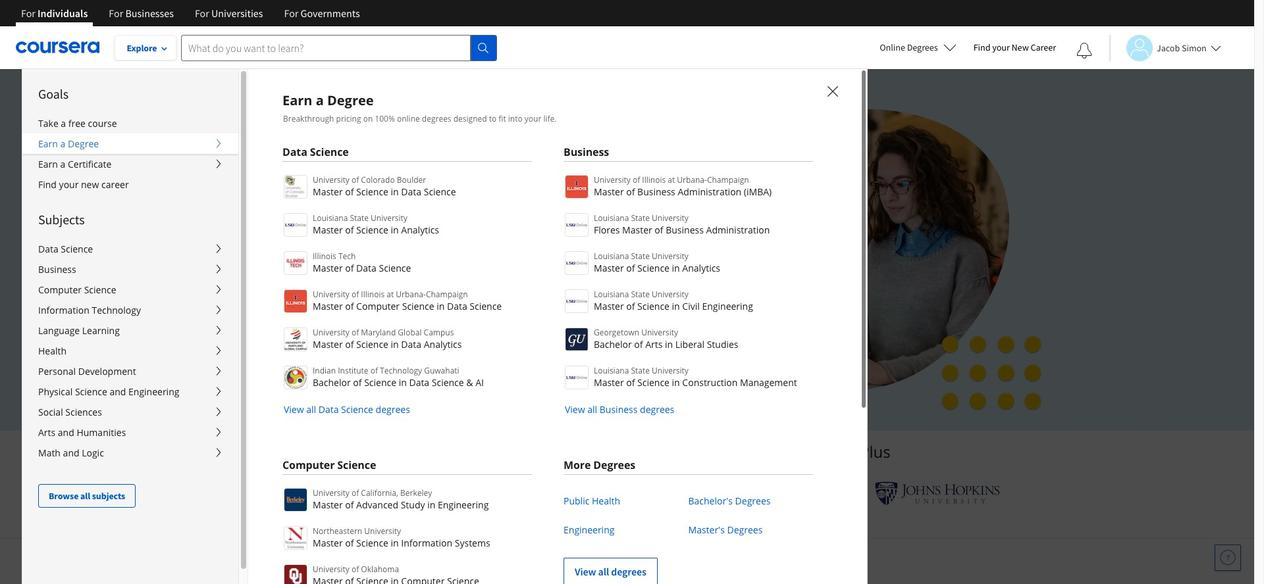 Task type: locate. For each thing, give the bounding box(es) containing it.
of up louisiana state university master of science in civil engineering
[[627, 262, 635, 275]]

degrees inside popup button
[[908, 42, 938, 53]]

for for businesses
[[109, 7, 123, 20]]

free
[[319, 326, 339, 339]]

0 vertical spatial illinois
[[643, 175, 666, 186]]

of up georgetown
[[627, 300, 635, 313]]

johns hopkins university image
[[875, 482, 1000, 507]]

0 horizontal spatial arts
[[38, 427, 55, 439]]

and
[[307, 208, 333, 228], [110, 386, 126, 399], [58, 427, 74, 439], [636, 441, 665, 463], [63, 447, 79, 460]]

data science down subjects
[[38, 243, 93, 256]]

1 horizontal spatial computer science
[[283, 458, 376, 473]]

0 vertical spatial champaign
[[707, 175, 749, 186]]

of down university of illinois at urbana-champaign master of business administration (imba)
[[655, 224, 664, 236]]

view all business degrees
[[565, 404, 675, 416]]

a down earn a degree
[[60, 158, 65, 171]]

oklahoma
[[361, 565, 399, 576]]

anytime
[[333, 295, 371, 308]]

2 for from the left
[[109, 7, 123, 20]]

1 horizontal spatial university of illinois at urbana-champaign logo image
[[565, 175, 589, 199]]

1 vertical spatial illinois
[[313, 251, 336, 262]]

illinois tech master of data science
[[313, 251, 411, 275]]

information up language
[[38, 304, 89, 317]]

in up ready
[[391, 186, 399, 198]]

0 horizontal spatial at
[[387, 289, 394, 300]]

louisiana inside louisiana state university master of science in civil engineering
[[594, 289, 629, 300]]

university up 14-
[[313, 327, 350, 339]]

of inside louisiana state university flores master of business administration
[[655, 224, 664, 236]]

0 vertical spatial on
[[363, 113, 373, 125]]

0 vertical spatial at
[[668, 175, 675, 186]]

data science inside 'dropdown button'
[[38, 243, 93, 256]]

in right study
[[428, 499, 436, 512]]

to inside earn a degree breakthrough pricing on 100% online degrees designed to fit into your life.
[[489, 113, 497, 125]]

illinois up louisiana state university flores master of business administration at the top
[[643, 175, 666, 186]]

degrees inside 'view all degrees' link
[[611, 566, 647, 579]]

hands-
[[568, 185, 615, 204]]

urbana-
[[677, 175, 707, 186], [396, 289, 426, 300]]

personal development
[[38, 366, 136, 378]]

degree inside earn a degree breakthrough pricing on 100% online degrees designed to fit into your life.
[[327, 92, 374, 109]]

and down "development"
[[110, 386, 126, 399]]

0 horizontal spatial with
[[305, 357, 326, 369]]

bachelor
[[594, 339, 632, 351], [313, 377, 351, 389]]

master's degrees
[[689, 524, 763, 537]]

1 horizontal spatial health
[[592, 495, 621, 508]]

of left maryland
[[352, 327, 359, 339]]

data science down breakthrough
[[283, 145, 349, 159]]

0 horizontal spatial bachelor
[[313, 377, 351, 389]]

0 horizontal spatial day
[[300, 326, 317, 339]]

1 horizontal spatial computer
[[283, 458, 335, 473]]

3 for from the left
[[195, 7, 209, 20]]

0 vertical spatial find
[[974, 42, 991, 53]]

for individuals
[[21, 7, 88, 20]]

0 vertical spatial administration
[[678, 186, 742, 198]]

in left liberal
[[665, 339, 673, 351]]

for
[[21, 7, 36, 20], [109, 7, 123, 20], [195, 7, 209, 20], [284, 7, 299, 20]]

university down georgetown university bachelor of arts in liberal studies
[[652, 366, 689, 377]]

of
[[352, 175, 359, 186], [633, 175, 640, 186], [345, 186, 354, 198], [627, 186, 635, 198], [345, 224, 354, 236], [655, 224, 664, 236], [345, 262, 354, 275], [627, 262, 635, 275], [352, 289, 359, 300], [345, 300, 354, 313], [627, 300, 635, 313], [352, 327, 359, 339], [345, 339, 354, 351], [635, 339, 643, 351], [371, 366, 378, 377], [353, 377, 362, 389], [627, 377, 635, 389], [352, 488, 359, 499], [345, 499, 354, 512], [345, 538, 354, 550], [352, 565, 359, 576]]

health up personal at bottom left
[[38, 345, 67, 358]]

1 vertical spatial information
[[401, 538, 453, 550]]

business list
[[564, 174, 814, 417]]

1 vertical spatial university of illinois at urbana-champaign logo image
[[284, 290, 308, 314]]

ready
[[363, 208, 401, 228]]

champaign up louisiana state university flores master of business administration at the top
[[707, 175, 749, 186]]

degrees
[[908, 42, 938, 53], [594, 458, 636, 473], [736, 495, 771, 508], [728, 524, 763, 537]]

degree for earn a degree
[[68, 138, 99, 150]]

engineering inside popup button
[[128, 386, 179, 399]]

goals
[[38, 86, 68, 102]]

of inside illinois tech master of data science
[[345, 262, 354, 275]]

data down back
[[409, 377, 430, 389]]

0 vertical spatial university of illinois at urbana-champaign logo image
[[565, 175, 589, 199]]

in inside northeastern university master of science in information systems
[[391, 538, 399, 550]]

1 vertical spatial at
[[387, 289, 394, 300]]

analytics inside university of maryland global campus master of science in data analytics
[[424, 339, 462, 351]]

earn inside earn a degree breakthrough pricing on 100% online degrees designed to fit into your life.
[[283, 92, 313, 109]]

university inside university of maryland global campus master of science in data analytics
[[313, 327, 350, 339]]

day
[[300, 326, 317, 339], [342, 357, 359, 369]]

louisiana state university logo image
[[284, 213, 308, 237], [565, 213, 589, 237], [565, 252, 589, 275], [565, 290, 589, 314], [565, 366, 589, 390]]

1 vertical spatial on
[[615, 185, 632, 204]]

university inside louisiana state university master of science in construction management
[[652, 366, 689, 377]]

to up ready
[[363, 185, 377, 204]]

companies
[[669, 441, 749, 463]]

view up universities
[[565, 404, 585, 416]]

bachelor inside georgetown university bachelor of arts in liberal studies
[[594, 339, 632, 351]]

0 horizontal spatial find
[[38, 179, 57, 191]]

take a free course
[[38, 117, 117, 130]]

1 horizontal spatial illinois
[[361, 289, 385, 300]]

at inside university of illinois at urbana-champaign master of computer science in data science
[[387, 289, 394, 300]]

universities
[[548, 441, 632, 463]]

indian institute of technology guwahati logo image
[[284, 366, 308, 390]]

1 horizontal spatial with
[[753, 441, 785, 463]]

public health link
[[564, 487, 621, 516]]

1 vertical spatial analytics
[[683, 262, 721, 275]]

your inside earn a degree breakthrough pricing on 100% online degrees designed to fit into your life.
[[525, 113, 542, 125]]

in inside university of maryland global campus master of science in data analytics
[[391, 339, 399, 351]]

master up 14-
[[313, 339, 343, 351]]

engineering right civil
[[703, 300, 754, 313]]

data inside university of colorado boulder master of science in data science
[[401, 186, 422, 198]]

of up university of oklahoma
[[345, 538, 354, 550]]

degrees inside earn a degree breakthrough pricing on 100% online degrees designed to fit into your life.
[[422, 113, 452, 125]]

illinois down illinois tech master of data science
[[361, 289, 385, 300]]

of up job-
[[345, 186, 354, 198]]

jacob simon button
[[1110, 35, 1222, 61]]

all inside data science list
[[306, 404, 316, 416]]

1 vertical spatial find
[[38, 179, 57, 191]]

find left new
[[974, 42, 991, 53]]

degrees down louisiana state university master of science in construction management
[[640, 404, 675, 416]]

data down subjects
[[38, 243, 58, 256]]

louisiana state university master of science in civil engineering
[[594, 289, 754, 313]]

0 vertical spatial analytics
[[401, 224, 439, 236]]

1 horizontal spatial day
[[342, 357, 359, 369]]

technology down university of maryland global campus master of science in data analytics
[[380, 366, 422, 377]]

university up georgetown university bachelor of arts in liberal studies
[[652, 289, 689, 300]]

ai
[[476, 377, 484, 389]]

louisiana state university logo image down unlimited
[[284, 213, 308, 237]]

louisiana state university logo image down the georgetown university logo
[[565, 366, 589, 390]]

0 vertical spatial with
[[305, 357, 326, 369]]

computer science up university of illinois at urbana-champaign image
[[283, 458, 376, 473]]

learning
[[82, 325, 120, 337]]

1 horizontal spatial champaign
[[707, 175, 749, 186]]

master inside louisiana state university master of science in construction management
[[594, 377, 624, 389]]

0 vertical spatial degree
[[327, 92, 374, 109]]

earn a degree group
[[22, 69, 1265, 585]]

online degrees button
[[870, 33, 967, 62]]

business down subjects
[[38, 263, 76, 276]]

urbana- for administration
[[677, 175, 707, 186]]

into
[[508, 113, 523, 125]]

science inside northeastern university master of science in information systems
[[356, 538, 389, 550]]

with
[[305, 357, 326, 369], [753, 441, 785, 463]]

illinois
[[643, 175, 666, 186], [313, 251, 336, 262], [361, 289, 385, 300]]

university of illinois at urbana-champaign logo image up included
[[565, 175, 589, 199]]

degree inside dropdown button
[[68, 138, 99, 150]]

information technology button
[[22, 300, 238, 321]]

a for take a free course
[[61, 117, 66, 130]]

data science
[[283, 145, 349, 159], [38, 243, 93, 256]]

2 horizontal spatial illinois
[[643, 175, 666, 186]]

business inside university of illinois at urbana-champaign master of business administration (imba)
[[638, 186, 676, 198]]

all inside more degrees list
[[598, 566, 609, 579]]

a inside dropdown button
[[60, 138, 65, 150]]

courses,
[[509, 185, 565, 204]]

of inside georgetown university bachelor of arts in liberal studies
[[635, 339, 643, 351]]

browse
[[49, 491, 79, 503]]

leading
[[490, 441, 544, 463]]

free
[[68, 117, 86, 130]]

university inside louisiana state university master of science in civil engineering
[[652, 289, 689, 300]]

all inside button
[[80, 491, 90, 503]]

bachelor's degrees
[[689, 495, 771, 508]]

degree up pricing
[[327, 92, 374, 109]]

illinois inside university of illinois at urbana-champaign master of computer science in data science
[[361, 289, 385, 300]]

0 horizontal spatial champaign
[[426, 289, 468, 300]]

bachelor right the georgetown university logo
[[594, 339, 632, 351]]

of left california,
[[352, 488, 359, 499]]

1 vertical spatial to
[[363, 185, 377, 204]]

degrees for bachelor's degrees
[[736, 495, 771, 508]]

online degrees
[[880, 42, 938, 53]]

1 vertical spatial computer science
[[283, 458, 376, 473]]

state down georgetown university bachelor of arts in liberal studies
[[631, 366, 650, 377]]

health right "public"
[[592, 495, 621, 508]]

university up free
[[313, 289, 350, 300]]

1 vertical spatial champaign
[[426, 289, 468, 300]]

1 vertical spatial computer
[[356, 300, 400, 313]]

master up included
[[594, 186, 624, 198]]

0 horizontal spatial university of illinois at urbana-champaign logo image
[[284, 290, 308, 314]]

urbana- up global
[[396, 289, 426, 300]]

university of illinois at urbana-champaign logo image up 7- on the left bottom of page
[[284, 290, 308, 314]]

view for business
[[565, 404, 585, 416]]

jacob simon
[[1157, 42, 1207, 54]]

0 vertical spatial urbana-
[[677, 175, 707, 186]]

find for find your new career
[[38, 179, 57, 191]]

find your new career link
[[967, 40, 1063, 56]]

state
[[350, 213, 369, 224], [631, 213, 650, 224], [631, 251, 650, 262], [631, 289, 650, 300], [631, 366, 650, 377]]

university down louisiana state university master of science in civil engineering
[[642, 327, 679, 339]]

1 horizontal spatial data science
[[283, 145, 349, 159]]

1 horizontal spatial urbana-
[[677, 175, 707, 186]]

public health
[[564, 495, 621, 508]]

all for data
[[306, 404, 316, 416]]

money-
[[361, 357, 396, 369]]

colorado
[[361, 175, 395, 186]]

information inside northeastern university master of science in information systems
[[401, 538, 453, 550]]

georgetown university logo image
[[565, 328, 589, 352]]

at up louisiana state university flores master of business administration at the top
[[668, 175, 675, 186]]

1 horizontal spatial find
[[974, 42, 991, 53]]

earn for earn a certificate
[[38, 158, 58, 171]]

university of maryland global campus logo image
[[284, 328, 308, 352]]

business up louisiana state university flores master of business administration at the top
[[638, 186, 676, 198]]

louisiana state university master of science in analytics inside data science list
[[313, 213, 439, 236]]

0 horizontal spatial information
[[38, 304, 89, 317]]

university of illinois at urbana-champaign logo image
[[565, 175, 589, 199], [284, 290, 308, 314]]

0 horizontal spatial computer science
[[38, 284, 116, 296]]

earn a certificate button
[[22, 154, 238, 175]]

administration down (imba)
[[707, 224, 770, 236]]

0 horizontal spatial louisiana state university master of science in analytics
[[313, 213, 439, 236]]

administration up louisiana state university flores master of business administration at the top
[[678, 186, 742, 198]]

programs—all
[[475, 208, 571, 228]]

science inside illinois tech master of data science
[[379, 262, 411, 275]]

1 horizontal spatial at
[[668, 175, 675, 186]]

view down engineering "link"
[[575, 566, 596, 579]]

1 horizontal spatial to
[[489, 113, 497, 125]]

earn up breakthrough
[[283, 92, 313, 109]]

0 vertical spatial day
[[300, 326, 317, 339]]

university inside university of colorado boulder master of science in data science
[[313, 175, 350, 186]]

science inside louisiana state university master of science in civil engineering
[[638, 300, 670, 313]]

find
[[974, 42, 991, 53], [38, 179, 57, 191]]

included
[[574, 208, 632, 228]]

1 vertical spatial health
[[592, 495, 621, 508]]

degrees right online
[[422, 113, 452, 125]]

view inside data science list
[[284, 404, 304, 416]]

in inside louisiana state university master of science in civil engineering
[[672, 300, 680, 313]]

state inside louisiana state university flores master of business administration
[[631, 213, 650, 224]]

1 horizontal spatial technology
[[380, 366, 422, 377]]

louisiana down georgetown
[[594, 366, 629, 377]]

1 vertical spatial urbana-
[[396, 289, 426, 300]]

master inside university of maryland global campus master of science in data analytics
[[313, 339, 343, 351]]

0 vertical spatial to
[[489, 113, 497, 125]]

louisiana state university logo image down included
[[565, 252, 589, 275]]

1 horizontal spatial degree
[[327, 92, 374, 109]]

state down 'access'
[[350, 213, 369, 224]]

earn a degree menu item
[[248, 69, 1265, 585]]

champaign inside university of illinois at urbana-champaign master of business administration (imba)
[[707, 175, 749, 186]]

for left the businesses
[[109, 7, 123, 20]]

louisiana state university master of science in analytics down university of colorado boulder master of science in data science
[[313, 213, 439, 236]]

with left "coursera"
[[753, 441, 785, 463]]

guarantee
[[420, 357, 467, 369]]

business down university of illinois at urbana-champaign master of business administration (imba)
[[666, 224, 704, 236]]

urbana- inside university of illinois at urbana-champaign master of business administration (imba)
[[677, 175, 707, 186]]

1 horizontal spatial on
[[615, 185, 632, 204]]

university down university of illinois at urbana-champaign master of business administration (imba)
[[652, 213, 689, 224]]

2 vertical spatial computer
[[283, 458, 335, 473]]

1 vertical spatial degree
[[68, 138, 99, 150]]

of up view all business degrees on the bottom of page
[[627, 377, 635, 389]]

information technology
[[38, 304, 141, 317]]

0 horizontal spatial to
[[363, 185, 377, 204]]

business button
[[22, 260, 238, 280]]

0 vertical spatial technology
[[92, 304, 141, 317]]

None search field
[[181, 35, 497, 61]]

coursera plus image
[[245, 124, 446, 143]]

data science button
[[22, 239, 238, 260]]

university inside northeastern university master of science in information systems
[[364, 526, 401, 538]]

0 horizontal spatial data science
[[38, 243, 93, 256]]

all for subjects
[[80, 491, 90, 503]]

to
[[489, 113, 497, 125], [363, 185, 377, 204]]

a inside popup button
[[60, 158, 65, 171]]

master inside louisiana state university master of science in civil engineering
[[594, 300, 624, 313]]

science inside 'dropdown button'
[[61, 243, 93, 256]]

2 vertical spatial earn
[[38, 158, 58, 171]]

0 vertical spatial health
[[38, 345, 67, 358]]

master right flores
[[623, 224, 653, 236]]

1 vertical spatial louisiana state university master of science in analytics
[[594, 251, 721, 275]]

2 horizontal spatial computer
[[356, 300, 400, 313]]

of left liberal
[[635, 339, 643, 351]]

university of illinois at urbana-champaign logo image for master of computer science in data science
[[284, 290, 308, 314]]

and left 'logic'
[[63, 447, 79, 460]]

0 vertical spatial arts
[[646, 339, 663, 351]]

0 vertical spatial data science
[[283, 145, 349, 159]]

0 vertical spatial computer science
[[38, 284, 116, 296]]

all down engineering "link"
[[598, 566, 609, 579]]

find your new career link
[[22, 175, 238, 195]]

0 horizontal spatial health
[[38, 345, 67, 358]]

analytics down 7,000+
[[401, 224, 439, 236]]

university right university of colorado boulder logo
[[313, 175, 350, 186]]

1 vertical spatial administration
[[707, 224, 770, 236]]

technology down computer science popup button
[[92, 304, 141, 317]]

explore menu element
[[22, 69, 238, 509]]

business up hands-
[[564, 145, 609, 159]]

all right the browse
[[80, 491, 90, 503]]

university inside georgetown university bachelor of arts in liberal studies
[[642, 327, 679, 339]]

degrees for online degrees
[[908, 42, 938, 53]]

analytics for louisiana state university logo in data science list
[[401, 224, 439, 236]]

1 vertical spatial with
[[753, 441, 785, 463]]

earn for earn a degree breakthrough pricing on 100% online degrees designed to fit into your life.
[[283, 92, 313, 109]]

0 vertical spatial bachelor
[[594, 339, 632, 351]]

to left fit
[[489, 113, 497, 125]]

4 for from the left
[[284, 7, 299, 20]]

0 vertical spatial computer
[[38, 284, 82, 296]]

1 vertical spatial data science
[[38, 243, 93, 256]]

in right flores
[[636, 208, 649, 228]]

a for earn a certificate
[[60, 158, 65, 171]]

university
[[313, 175, 350, 186], [594, 175, 631, 186], [371, 213, 408, 224], [652, 213, 689, 224], [652, 251, 689, 262], [313, 289, 350, 300], [652, 289, 689, 300], [313, 327, 350, 339], [642, 327, 679, 339], [652, 366, 689, 377], [313, 488, 350, 499], [364, 526, 401, 538], [313, 565, 350, 576]]

louisiana up subscription
[[313, 213, 348, 224]]

1 vertical spatial earn
[[38, 138, 58, 150]]

data
[[283, 145, 307, 159], [401, 186, 422, 198], [38, 243, 58, 256], [356, 262, 377, 275], [447, 300, 468, 313], [401, 339, 422, 351], [409, 377, 430, 389], [319, 404, 339, 416]]

urbana- inside university of illinois at urbana-champaign master of computer science in data science
[[396, 289, 426, 300]]

master up view all business degrees link
[[594, 377, 624, 389]]

7,000+
[[380, 185, 425, 204]]

at right anytime
[[387, 289, 394, 300]]

science inside popup button
[[84, 284, 116, 296]]

earn down take
[[38, 138, 58, 150]]

1 horizontal spatial louisiana state university master of science in analytics
[[594, 251, 721, 275]]

analytics
[[401, 224, 439, 236], [683, 262, 721, 275], [424, 339, 462, 351]]

0 vertical spatial louisiana state university master of science in analytics
[[313, 213, 439, 236]]

0 horizontal spatial computer
[[38, 284, 82, 296]]

1 horizontal spatial bachelor
[[594, 339, 632, 351]]

(imba)
[[744, 186, 772, 198]]

find for find your new career
[[974, 42, 991, 53]]

computer science inside popup button
[[38, 284, 116, 296]]

all for degrees
[[598, 566, 609, 579]]

0 horizontal spatial degree
[[68, 138, 99, 150]]

1 horizontal spatial information
[[401, 538, 453, 550]]

in down back
[[399, 377, 407, 389]]

at inside university of illinois at urbana-champaign master of business administration (imba)
[[668, 175, 675, 186]]

language learning button
[[22, 321, 238, 341]]

and up university of michigan image
[[636, 441, 665, 463]]

1 vertical spatial bachelor
[[313, 377, 351, 389]]

for left universities
[[195, 7, 209, 20]]

1 vertical spatial technology
[[380, 366, 422, 377]]

business
[[564, 145, 609, 159], [638, 186, 676, 198], [666, 224, 704, 236], [38, 263, 76, 276], [600, 404, 638, 416]]

governments
[[301, 7, 360, 20]]

view inside business "list"
[[565, 404, 585, 416]]

2 vertical spatial illinois
[[361, 289, 385, 300]]

a up earn a certificate
[[60, 138, 65, 150]]

life.
[[544, 113, 557, 125]]

champaign for (imba)
[[707, 175, 749, 186]]

analytics up "guarantee"
[[424, 339, 462, 351]]

urbana- for science
[[396, 289, 426, 300]]

view all business degrees link
[[564, 404, 675, 416]]

math
[[38, 447, 61, 460]]

degrees for more degrees
[[594, 458, 636, 473]]

individuals
[[38, 7, 88, 20]]

management
[[740, 377, 798, 389]]

plus
[[860, 441, 891, 463]]

1 vertical spatial arts
[[38, 427, 55, 439]]

2 vertical spatial analytics
[[424, 339, 462, 351]]

degree down take a free course
[[68, 138, 99, 150]]

0 horizontal spatial technology
[[92, 304, 141, 317]]

0 horizontal spatial illinois
[[313, 251, 336, 262]]

0 horizontal spatial urbana-
[[396, 289, 426, 300]]

degree
[[327, 92, 374, 109], [68, 138, 99, 150]]

data up the campus
[[447, 300, 468, 313]]

northeastern university  logo image
[[284, 527, 308, 551]]

a
[[316, 92, 324, 109], [61, 117, 66, 130], [60, 138, 65, 150], [60, 158, 65, 171]]

sciences
[[65, 406, 102, 419]]

coursera
[[789, 441, 856, 463]]

business inside dropdown button
[[38, 263, 76, 276]]

university of oklahoma link
[[283, 564, 532, 585]]

health inside health dropdown button
[[38, 345, 67, 358]]

in inside unlimited access to 7,000+ world-class courses, hands-on projects, and job-ready certificate programs—all included in your subscription
[[636, 208, 649, 228]]

1 horizontal spatial arts
[[646, 339, 663, 351]]

0 vertical spatial information
[[38, 304, 89, 317]]

university of illinois at urbana-champaign logo image inside business "list"
[[565, 175, 589, 199]]

engineering inside more degrees list
[[564, 524, 615, 537]]

illinois inside university of illinois at urbana-champaign master of business administration (imba)
[[643, 175, 666, 186]]

for left the governments
[[284, 7, 299, 20]]

0 horizontal spatial on
[[363, 113, 373, 125]]

and down social sciences
[[58, 427, 74, 439]]

champaign for in
[[426, 289, 468, 300]]

champaign
[[707, 175, 749, 186], [426, 289, 468, 300]]

arts up "math"
[[38, 427, 55, 439]]

data right tech on the top of the page
[[356, 262, 377, 275]]

degrees
[[422, 113, 452, 125], [376, 404, 410, 416], [640, 404, 675, 416], [611, 566, 647, 579]]

0 vertical spatial earn
[[283, 92, 313, 109]]

california,
[[361, 488, 398, 499]]

1 for from the left
[[21, 7, 36, 20]]

find inside explore menu element
[[38, 179, 57, 191]]



Task type: describe. For each thing, give the bounding box(es) containing it.
on inside unlimited access to 7,000+ world-class courses, hands-on projects, and job-ready certificate programs—all included in your subscription
[[615, 185, 632, 204]]

earn a certificate
[[38, 158, 112, 171]]

personal
[[38, 366, 76, 378]]

of down /year with 14-day money-back guarantee
[[353, 377, 362, 389]]

What do you want to learn? text field
[[181, 35, 471, 61]]

unlimited access to 7,000+ world-class courses, hands-on projects, and job-ready certificate programs—all included in your subscription
[[245, 185, 649, 251]]

bachelor's degrees link
[[689, 487, 771, 516]]

for for governments
[[284, 7, 299, 20]]

show notifications image
[[1077, 43, 1093, 59]]

louisiana state university master of science in analytics inside business "list"
[[594, 251, 721, 275]]

maryland
[[361, 327, 396, 339]]

louisiana inside louisiana state university flores master of business administration
[[594, 213, 629, 224]]

university of illinois at urbana-champaign master of computer science in data science
[[313, 289, 502, 313]]

and inside unlimited access to 7,000+ world-class courses, hands-on projects, and job-ready certificate programs—all included in your subscription
[[307, 208, 333, 228]]

earn a degree breakthrough pricing on 100% online degrees designed to fit into your life.
[[283, 92, 557, 125]]

more degrees
[[564, 458, 636, 473]]

university inside university of illinois at urbana-champaign master of business administration (imba)
[[594, 175, 631, 186]]

master inside northeastern university master of science in information systems
[[313, 538, 343, 550]]

google image
[[503, 482, 575, 507]]

view inside more degrees list
[[575, 566, 596, 579]]

day inside button
[[300, 326, 317, 339]]

university of california, berkeley logo image
[[284, 489, 308, 512]]

view for data science
[[284, 404, 304, 416]]

master down flores
[[594, 262, 624, 275]]

louisiana inside louisiana state university master of science in construction management
[[594, 366, 629, 377]]

georgetown
[[594, 327, 640, 339]]

master inside university of illinois at urbana-champaign master of business administration (imba)
[[594, 186, 624, 198]]

university of colorado boulder master of science in data science
[[313, 175, 456, 198]]

7-
[[291, 326, 300, 339]]

projects,
[[245, 208, 303, 228]]

more degrees list
[[564, 487, 814, 585]]

your inside explore menu element
[[59, 179, 79, 191]]

breakthrough
[[283, 113, 334, 125]]

degrees inside business "list"
[[640, 404, 675, 416]]

pricing
[[336, 113, 361, 125]]

career
[[1031, 42, 1057, 53]]

of right hands-
[[633, 175, 640, 186]]

back
[[396, 357, 417, 369]]

all for business
[[588, 404, 598, 416]]

university down 7,000+
[[371, 213, 408, 224]]

personal development button
[[22, 362, 238, 382]]

technology inside popup button
[[92, 304, 141, 317]]

data science inside the "earn a degree" "menu item"
[[283, 145, 349, 159]]

bachelor inside indian institute of technology guwahati bachelor of science in data science & ai
[[313, 377, 351, 389]]

in inside georgetown university bachelor of arts in liberal studies
[[665, 339, 673, 351]]

administration inside louisiana state university flores master of business administration
[[707, 224, 770, 236]]

for governments
[[284, 7, 360, 20]]

master up tech on the top of the page
[[313, 224, 343, 236]]

studies
[[707, 339, 739, 351]]

data up university of colorado boulder logo
[[283, 145, 307, 159]]

subjects
[[38, 211, 85, 228]]

at for business
[[668, 175, 675, 186]]

math and logic
[[38, 447, 104, 460]]

take a free course link
[[22, 113, 238, 134]]

of inside louisiana state university master of science in construction management
[[627, 377, 635, 389]]

business inside louisiana state university flores master of business administration
[[666, 224, 704, 236]]

computer science inside the "earn a degree" "menu item"
[[283, 458, 376, 473]]

in inside university of illinois at urbana-champaign master of computer science in data science
[[437, 300, 445, 313]]

master inside university of colorado boulder master of science in data science
[[313, 186, 343, 198]]

flores
[[594, 224, 620, 236]]

new
[[81, 179, 99, 191]]

in inside university of colorado boulder master of science in data science
[[391, 186, 399, 198]]

of right free
[[345, 339, 354, 351]]

business up universities
[[600, 404, 638, 416]]

a for earn a degree
[[60, 138, 65, 150]]

of left colorado on the top left of page
[[352, 175, 359, 186]]

1 vertical spatial day
[[342, 357, 359, 369]]

state inside louisiana state university master of science in construction management
[[631, 366, 650, 377]]

to inside unlimited access to 7,000+ world-class courses, hands-on projects, and job-ready certificate programs—all included in your subscription
[[363, 185, 377, 204]]

physical science and engineering
[[38, 386, 179, 399]]

campus
[[424, 327, 454, 339]]

advanced
[[356, 499, 399, 512]]

of left 'advanced' at the bottom left of the page
[[345, 499, 354, 512]]

university of california, berkeley master of advanced study in engineering
[[313, 488, 489, 512]]

computer science list
[[283, 487, 532, 585]]

louisiana state university logo image inside data science list
[[284, 213, 308, 237]]

social sciences button
[[22, 402, 238, 423]]

or
[[245, 357, 258, 369]]

degrees inside data science list
[[376, 404, 410, 416]]

of inside louisiana state university master of science in civil engineering
[[627, 300, 635, 313]]

university inside louisiana state university flores master of business administration
[[652, 213, 689, 224]]

of up included
[[627, 186, 635, 198]]

world-
[[429, 185, 472, 204]]

health inside public health link
[[592, 495, 621, 508]]

and inside popup button
[[110, 386, 126, 399]]

course
[[88, 117, 117, 130]]

systems
[[455, 538, 491, 550]]

duke university image
[[400, 482, 461, 503]]

new
[[1012, 42, 1029, 53]]

in down 7,000+
[[391, 224, 399, 236]]

master inside illinois tech master of data science
[[313, 262, 343, 275]]

in inside indian institute of technology guwahati bachelor of science in data science & ai
[[399, 377, 407, 389]]

engineering inside louisiana state university master of science in civil engineering
[[703, 300, 754, 313]]

indian institute of technology guwahati bachelor of science in data science & ai
[[313, 366, 484, 389]]

start
[[266, 326, 289, 339]]

subscription
[[280, 231, 363, 251]]

georgetown university bachelor of arts in liberal studies
[[594, 327, 739, 351]]

state inside data science list
[[350, 213, 369, 224]]

find your new career
[[38, 179, 129, 191]]

explore
[[127, 42, 157, 54]]

businesses
[[125, 7, 174, 20]]

arts and humanities
[[38, 427, 126, 439]]

degrees for master's degrees
[[728, 524, 763, 537]]

browse all subjects button
[[38, 485, 136, 509]]

state down louisiana state university flores master of business administration at the top
[[631, 251, 650, 262]]

start 7-day free trial
[[266, 326, 362, 339]]

university down louisiana state university flores master of business administration at the top
[[652, 251, 689, 262]]

university of illinois at urbana-champaign master of business administration (imba)
[[594, 175, 772, 198]]

view all data science degrees link
[[283, 404, 410, 416]]

data inside university of illinois at urbana-champaign master of computer science in data science
[[447, 300, 468, 313]]

indian
[[313, 366, 336, 377]]

louisiana down flores
[[594, 251, 629, 262]]

university of oklahoma
[[313, 565, 399, 576]]

$59 /month, cancel anytime
[[245, 295, 371, 308]]

unlimited
[[245, 185, 311, 204]]

job-
[[337, 208, 363, 228]]

designed
[[454, 113, 487, 125]]

master inside university of california, berkeley master of advanced study in engineering
[[313, 499, 343, 512]]

for for individuals
[[21, 7, 36, 20]]

data inside university of maryland global campus master of science in data analytics
[[401, 339, 422, 351]]

arts inside arts and humanities "popup button"
[[38, 427, 55, 439]]

university of maryland global campus master of science in data analytics
[[313, 327, 462, 351]]

science inside louisiana state university master of science in construction management
[[638, 377, 670, 389]]

master inside louisiana state university flores master of business administration
[[623, 224, 653, 236]]

humanities
[[77, 427, 126, 439]]

data science list
[[283, 174, 532, 417]]

start 7-day free trial button
[[245, 316, 383, 348]]

development
[[78, 366, 136, 378]]

of up tech on the top of the page
[[345, 224, 354, 236]]

a for earn a degree breakthrough pricing on 100% online degrees designed to fit into your life.
[[316, 92, 324, 109]]

your inside unlimited access to 7,000+ world-class courses, hands-on projects, and job-ready certificate programs—all included in your subscription
[[245, 231, 276, 251]]

illinois for computer
[[361, 289, 385, 300]]

help center image
[[1221, 551, 1236, 567]]

$59
[[245, 295, 261, 308]]

louisiana state university master of science in construction management
[[594, 366, 798, 389]]

14-
[[329, 357, 342, 369]]

coursera image
[[16, 37, 99, 58]]

close image
[[825, 83, 842, 100]]

louisiana state university logo image up the georgetown university logo
[[565, 290, 589, 314]]

data inside 'dropdown button'
[[38, 243, 58, 256]]

louisiana inside data science list
[[313, 213, 348, 224]]

language learning
[[38, 325, 120, 337]]

university right university of oklahoma logo
[[313, 565, 350, 576]]

university inside university of california, berkeley master of advanced study in engineering
[[313, 488, 350, 499]]

university of colorado boulder logo image
[[284, 175, 308, 199]]

earn for earn a degree
[[38, 138, 58, 150]]

math and logic button
[[22, 443, 238, 464]]

analytics for louisiana state university logo under included
[[683, 262, 721, 275]]

illinois inside illinois tech master of data science
[[313, 251, 336, 262]]

social sciences
[[38, 406, 102, 419]]

take
[[38, 117, 58, 130]]

of left 'oklahoma'
[[352, 565, 359, 576]]

institute
[[338, 366, 369, 377]]

&
[[467, 377, 473, 389]]

data inside indian institute of technology guwahati bachelor of science in data science & ai
[[409, 377, 430, 389]]

illinois for business
[[643, 175, 666, 186]]

class
[[472, 185, 505, 204]]

degree for earn a degree breakthrough pricing on 100% online degrees designed to fit into your life.
[[327, 92, 374, 109]]

and inside "popup button"
[[58, 427, 74, 439]]

for for universities
[[195, 7, 209, 20]]

louisiana state university flores master of business administration
[[594, 213, 770, 236]]

in inside university of california, berkeley master of advanced study in engineering
[[428, 499, 436, 512]]

university of michigan image
[[617, 476, 651, 512]]

of down illinois tech master of data science
[[352, 289, 359, 300]]

data down indian
[[319, 404, 339, 416]]

simon
[[1182, 42, 1207, 54]]

logic
[[82, 447, 104, 460]]

data inside illinois tech master of data science
[[356, 262, 377, 275]]

university inside university of illinois at urbana-champaign master of computer science in data science
[[313, 289, 350, 300]]

bachelor's
[[689, 495, 733, 508]]

university of oklahoma logo image
[[284, 565, 308, 585]]

on inside earn a degree breakthrough pricing on 100% online degrees designed to fit into your life.
[[363, 113, 373, 125]]

online
[[880, 42, 906, 53]]

master inside university of illinois at urbana-champaign master of computer science in data science
[[313, 300, 343, 313]]

engineering inside university of california, berkeley master of advanced study in engineering
[[438, 499, 489, 512]]

science inside popup button
[[75, 386, 107, 399]]

university of illinois at urbana-champaign image
[[255, 484, 357, 505]]

view all data science degrees
[[284, 404, 410, 416]]

liberal
[[676, 339, 705, 351]]

technology inside indian institute of technology guwahati bachelor of science in data science & ai
[[380, 366, 422, 377]]

state inside louisiana state university master of science in civil engineering
[[631, 289, 650, 300]]

science inside university of maryland global campus master of science in data analytics
[[356, 339, 389, 351]]

of up trial
[[345, 300, 354, 313]]

earn a degree button
[[22, 134, 238, 154]]

administration inside university of illinois at urbana-champaign master of business administration (imba)
[[678, 186, 742, 198]]

university of illinois at urbana-champaign logo image for master of business administration (imba)
[[565, 175, 589, 199]]

cancel
[[301, 295, 330, 308]]

of right institute
[[371, 366, 378, 377]]

computer inside popup button
[[38, 284, 82, 296]]

at for computer
[[387, 289, 394, 300]]

sas image
[[694, 484, 744, 505]]

health button
[[22, 341, 238, 362]]

information inside popup button
[[38, 304, 89, 317]]

computer inside university of illinois at urbana-champaign master of computer science in data science
[[356, 300, 400, 313]]

and inside 'popup button'
[[63, 447, 79, 460]]

illinois tech logo image
[[284, 252, 308, 275]]

banner navigation
[[11, 0, 371, 36]]

arts inside georgetown university bachelor of arts in liberal studies
[[646, 339, 663, 351]]

northeastern university master of science in information systems
[[313, 526, 491, 550]]

louisiana state university logo image left flores
[[565, 213, 589, 237]]

in up louisiana state university master of science in civil engineering
[[672, 262, 680, 275]]

leading universities and companies with coursera plus
[[486, 441, 891, 463]]

of inside northeastern university master of science in information systems
[[345, 538, 354, 550]]



Task type: vqa. For each thing, say whether or not it's contained in the screenshot.
The Outcomes
no



